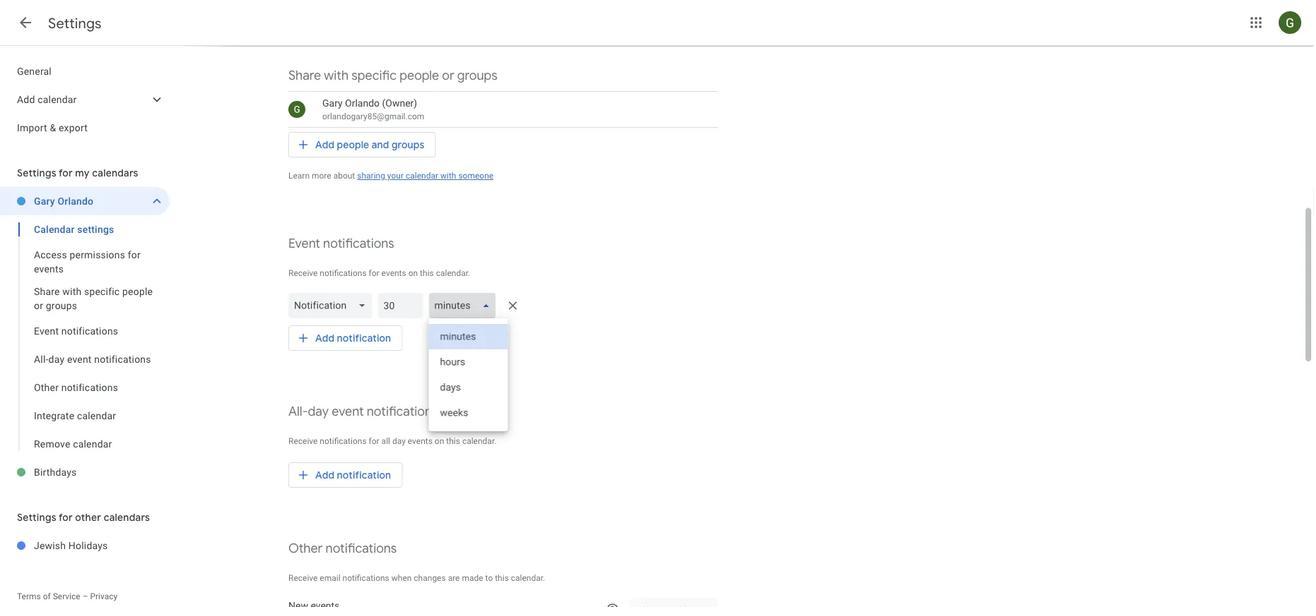 Task type: locate. For each thing, give the bounding box(es) containing it.
orlando inside the gary orlando (owner) orlandogary85@gmail.com
[[345, 97, 380, 109]]

2 horizontal spatial events
[[408, 437, 433, 447]]

specific
[[352, 68, 397, 84], [84, 286, 120, 298]]

0 horizontal spatial all-day event notifications
[[34, 354, 151, 365]]

2 horizontal spatial groups
[[457, 68, 498, 84]]

1 horizontal spatial day
[[308, 404, 329, 420]]

birthdays
[[34, 467, 77, 479]]

events down access
[[34, 263, 64, 275]]

0 horizontal spatial orlando
[[58, 195, 93, 207]]

calendars up jewish holidays link
[[104, 512, 150, 525]]

other notifications
[[34, 382, 118, 394], [288, 541, 397, 557]]

other notifications inside group
[[34, 382, 118, 394]]

add notification button
[[288, 322, 403, 356], [288, 459, 403, 493]]

1 vertical spatial notification
[[337, 469, 391, 482]]

1 horizontal spatial events
[[381, 269, 406, 279]]

2 horizontal spatial people
[[400, 68, 439, 84]]

more
[[312, 171, 331, 181]]

0 horizontal spatial share
[[34, 286, 60, 298]]

2 horizontal spatial this
[[495, 574, 509, 584]]

this
[[420, 269, 434, 279], [446, 437, 460, 447], [495, 574, 509, 584]]

1 horizontal spatial people
[[337, 139, 369, 151]]

notification down minutes in advance for notification number field
[[337, 332, 391, 345]]

0 vertical spatial notification
[[337, 332, 391, 345]]

calendar up birthdays tree item
[[73, 439, 112, 450]]

1 vertical spatial groups
[[392, 139, 424, 151]]

on up minutes in advance for notification number field
[[408, 269, 418, 279]]

day inside the settings for my calendars tree
[[48, 354, 64, 365]]

0 vertical spatial calendar.
[[436, 269, 470, 279]]

1 vertical spatial this
[[446, 437, 460, 447]]

1 vertical spatial event notifications
[[34, 326, 118, 337]]

orlando down settings for my calendars
[[58, 195, 93, 207]]

1 horizontal spatial event notifications
[[288, 236, 394, 252]]

0 horizontal spatial other notifications
[[34, 382, 118, 394]]

on right all
[[435, 437, 444, 447]]

1 option from the top
[[429, 324, 508, 350]]

1 horizontal spatial all-day event notifications
[[288, 404, 438, 420]]

30 minutes before element
[[288, 291, 718, 432]]

notifications
[[323, 236, 394, 252], [320, 269, 367, 279], [61, 326, 118, 337], [94, 354, 151, 365], [61, 382, 118, 394], [367, 404, 438, 420], [320, 437, 367, 447], [326, 541, 397, 557], [343, 574, 389, 584]]

0 vertical spatial day
[[48, 354, 64, 365]]

privacy link
[[90, 592, 118, 602]]

receive for event
[[288, 269, 318, 279]]

groups
[[457, 68, 498, 84], [392, 139, 424, 151], [46, 300, 77, 312]]

1 horizontal spatial or
[[442, 68, 454, 84]]

0 vertical spatial event notifications
[[288, 236, 394, 252]]

to
[[485, 574, 493, 584]]

1 vertical spatial with
[[440, 171, 456, 181]]

1 horizontal spatial other notifications
[[288, 541, 397, 557]]

1 vertical spatial calendar.
[[462, 437, 497, 447]]

specific down access permissions for events
[[84, 286, 120, 298]]

(owner)
[[382, 97, 417, 109]]

1 add notification from the top
[[315, 332, 391, 345]]

other notifications up integrate calendar
[[34, 382, 118, 394]]

0 horizontal spatial event
[[34, 326, 59, 337]]

1 vertical spatial on
[[435, 437, 444, 447]]

event inside the settings for my calendars tree
[[34, 326, 59, 337]]

0 horizontal spatial share with specific people or groups
[[34, 286, 153, 312]]

0 vertical spatial calendars
[[92, 167, 138, 180]]

0 vertical spatial with
[[324, 68, 349, 84]]

1 vertical spatial add notification button
[[288, 459, 403, 493]]

1 vertical spatial receive
[[288, 437, 318, 447]]

calendars right 'my'
[[92, 167, 138, 180]]

all-day event notifications
[[34, 354, 151, 365], [288, 404, 438, 420]]

with left someone
[[440, 171, 456, 181]]

add notification
[[315, 332, 391, 345], [315, 469, 391, 482]]

0 vertical spatial event
[[67, 354, 92, 365]]

0 vertical spatial people
[[400, 68, 439, 84]]

2 vertical spatial calendar.
[[511, 574, 545, 584]]

or
[[442, 68, 454, 84], [34, 300, 43, 312]]

event inside the settings for my calendars tree
[[67, 354, 92, 365]]

tree
[[0, 57, 170, 142]]

calendars
[[92, 167, 138, 180], [104, 512, 150, 525]]

other
[[34, 382, 59, 394], [288, 541, 323, 557]]

other inside the settings for my calendars tree
[[34, 382, 59, 394]]

settings right go back icon
[[48, 14, 102, 32]]

add notification for first add notification button from the bottom
[[315, 469, 391, 482]]

other up email
[[288, 541, 323, 557]]

access
[[34, 249, 67, 261]]

settings up jewish
[[17, 512, 56, 525]]

add notification button down all
[[288, 459, 403, 493]]

2 vertical spatial receive
[[288, 574, 318, 584]]

with
[[324, 68, 349, 84], [440, 171, 456, 181], [62, 286, 82, 298]]

settings for settings for my calendars
[[17, 167, 56, 180]]

holidays
[[68, 540, 108, 552]]

notification down all
[[337, 469, 391, 482]]

group
[[0, 216, 170, 459]]

orlandogary85@gmail.com
[[322, 112, 424, 122]]

settings
[[77, 224, 114, 235]]

events
[[34, 263, 64, 275], [381, 269, 406, 279], [408, 437, 433, 447]]

1 horizontal spatial event
[[288, 236, 320, 252]]

calendars for settings for other calendars
[[104, 512, 150, 525]]

other up integrate
[[34, 382, 59, 394]]

event
[[288, 236, 320, 252], [34, 326, 59, 337]]

1 horizontal spatial all-
[[288, 404, 308, 420]]

0 vertical spatial on
[[408, 269, 418, 279]]

2 vertical spatial people
[[122, 286, 153, 298]]

share
[[288, 68, 321, 84], [34, 286, 60, 298]]

orlando inside tree item
[[58, 195, 93, 207]]

0 horizontal spatial people
[[122, 286, 153, 298]]

0 vertical spatial settings
[[48, 14, 102, 32]]

my
[[75, 167, 90, 180]]

calendar up remove calendar
[[77, 410, 116, 422]]

people left and
[[337, 139, 369, 151]]

0 horizontal spatial specific
[[84, 286, 120, 298]]

access permissions for events
[[34, 249, 141, 275]]

0 vertical spatial add notification button
[[288, 322, 403, 356]]

add for first add notification button from the bottom
[[315, 469, 335, 482]]

add notification down all
[[315, 469, 391, 482]]

for
[[59, 167, 73, 180], [128, 249, 141, 261], [369, 269, 379, 279], [369, 437, 379, 447], [59, 512, 73, 525]]

1 vertical spatial all-
[[288, 404, 308, 420]]

other notifications up email
[[288, 541, 397, 557]]

1 horizontal spatial with
[[324, 68, 349, 84]]

0 vertical spatial specific
[[352, 68, 397, 84]]

option
[[429, 324, 508, 350], [429, 350, 508, 375], [429, 375, 508, 401], [429, 401, 508, 426]]

0 vertical spatial this
[[420, 269, 434, 279]]

events inside access permissions for events
[[34, 263, 64, 275]]

0 horizontal spatial other
[[34, 382, 59, 394]]

event notifications down access permissions for events
[[34, 326, 118, 337]]

0 vertical spatial orlando
[[345, 97, 380, 109]]

birthdays tree item
[[0, 459, 170, 487]]

events for calendar settings
[[34, 263, 64, 275]]

0 vertical spatial other
[[34, 382, 59, 394]]

gary inside tree item
[[34, 195, 55, 207]]

gary
[[322, 97, 343, 109], [34, 195, 55, 207]]

1 horizontal spatial orlando
[[345, 97, 380, 109]]

general
[[17, 65, 52, 77]]

2 vertical spatial day
[[392, 437, 406, 447]]

share with specific people or groups up (owner)
[[288, 68, 498, 84]]

1 vertical spatial settings
[[17, 167, 56, 180]]

add notification for first add notification button from the top
[[315, 332, 391, 345]]

0 vertical spatial all-day event notifications
[[34, 354, 151, 365]]

settings up gary orlando
[[17, 167, 56, 180]]

settings for settings
[[48, 14, 102, 32]]

add
[[17, 94, 35, 105], [315, 139, 335, 151], [315, 332, 335, 345], [315, 469, 335, 482]]

receive for other
[[288, 574, 318, 584]]

add notification down minutes in advance for notification number field
[[315, 332, 391, 345]]

birthdays link
[[34, 459, 170, 487]]

settings for settings for other calendars
[[17, 512, 56, 525]]

1 horizontal spatial groups
[[392, 139, 424, 151]]

jewish holidays link
[[34, 532, 170, 561]]

0 horizontal spatial event notifications
[[34, 326, 118, 337]]

settings heading
[[48, 14, 102, 32]]

privacy
[[90, 592, 118, 602]]

0 vertical spatial receive
[[288, 269, 318, 279]]

notification
[[337, 332, 391, 345], [337, 469, 391, 482]]

receive
[[288, 269, 318, 279], [288, 437, 318, 447], [288, 574, 318, 584]]

0 vertical spatial add notification
[[315, 332, 391, 345]]

other
[[75, 512, 101, 525]]

0 horizontal spatial all-
[[34, 354, 48, 365]]

4 option from the top
[[429, 401, 508, 426]]

gary up 'orlandogary85@gmail.com'
[[322, 97, 343, 109]]

events up minutes in advance for notification number field
[[381, 269, 406, 279]]

all-
[[34, 354, 48, 365], [288, 404, 308, 420]]

2 vertical spatial groups
[[46, 300, 77, 312]]

0 horizontal spatial event
[[67, 354, 92, 365]]

terms of service link
[[17, 592, 80, 602]]

people up (owner)
[[400, 68, 439, 84]]

all-day event notifications up all
[[288, 404, 438, 420]]

gary inside the gary orlando (owner) orlandogary85@gmail.com
[[322, 97, 343, 109]]

orlando
[[345, 97, 380, 109], [58, 195, 93, 207]]

2 receive from the top
[[288, 437, 318, 447]]

events right all
[[408, 437, 433, 447]]

share with specific people or groups inside group
[[34, 286, 153, 312]]

2 add notification from the top
[[315, 469, 391, 482]]

orlando up 'orlandogary85@gmail.com'
[[345, 97, 380, 109]]

event notifications
[[288, 236, 394, 252], [34, 326, 118, 337]]

all
[[381, 437, 390, 447]]

0 vertical spatial all-
[[34, 354, 48, 365]]

2 vertical spatial this
[[495, 574, 509, 584]]

0 horizontal spatial or
[[34, 300, 43, 312]]

1 vertical spatial calendars
[[104, 512, 150, 525]]

all- inside group
[[34, 354, 48, 365]]

0 horizontal spatial groups
[[46, 300, 77, 312]]

add for add people and groups button
[[315, 139, 335, 151]]

calendar up &
[[38, 94, 77, 105]]

1 vertical spatial gary
[[34, 195, 55, 207]]

3 receive from the top
[[288, 574, 318, 584]]

settings
[[48, 14, 102, 32], [17, 167, 56, 180], [17, 512, 56, 525]]

3 option from the top
[[429, 375, 508, 401]]

calendar
[[34, 224, 75, 235]]

receive for all-
[[288, 437, 318, 447]]

2 add notification button from the top
[[288, 459, 403, 493]]

0 horizontal spatial events
[[34, 263, 64, 275]]

1 vertical spatial share with specific people or groups
[[34, 286, 153, 312]]

1 vertical spatial day
[[308, 404, 329, 420]]

0 horizontal spatial this
[[420, 269, 434, 279]]

event up integrate calendar
[[67, 354, 92, 365]]

1 vertical spatial event
[[332, 404, 364, 420]]

0 vertical spatial share with specific people or groups
[[288, 68, 498, 84]]

calendars for settings for my calendars
[[92, 167, 138, 180]]

1 vertical spatial share
[[34, 286, 60, 298]]

1 vertical spatial all-day event notifications
[[288, 404, 438, 420]]

1 add notification button from the top
[[288, 322, 403, 356]]

specific up the gary orlando (owner) orlandogary85@gmail.com
[[352, 68, 397, 84]]

service
[[53, 592, 80, 602]]

1 vertical spatial orlando
[[58, 195, 93, 207]]

on
[[408, 269, 418, 279], [435, 437, 444, 447]]

day
[[48, 354, 64, 365], [308, 404, 329, 420], [392, 437, 406, 447]]

someone
[[458, 171, 494, 181]]

1 horizontal spatial specific
[[352, 68, 397, 84]]

1 vertical spatial or
[[34, 300, 43, 312]]

share with specific people or groups
[[288, 68, 498, 84], [34, 286, 153, 312]]

1 vertical spatial specific
[[84, 286, 120, 298]]

share with specific people or groups down access permissions for events
[[34, 286, 153, 312]]

0 vertical spatial groups
[[457, 68, 498, 84]]

1 horizontal spatial other
[[288, 541, 323, 557]]

1 vertical spatial add notification
[[315, 469, 391, 482]]

events for event notifications
[[381, 269, 406, 279]]

2 horizontal spatial with
[[440, 171, 456, 181]]

and
[[372, 139, 389, 151]]

2 vertical spatial settings
[[17, 512, 56, 525]]

event up receive notifications for all day events on this calendar.
[[332, 404, 364, 420]]

event notifications up receive notifications for events on this calendar.
[[288, 236, 394, 252]]

for inside access permissions for events
[[128, 249, 141, 261]]

gary up calendar
[[34, 195, 55, 207]]

0 vertical spatial other notifications
[[34, 382, 118, 394]]

import
[[17, 122, 47, 134]]

1 vertical spatial other notifications
[[288, 541, 397, 557]]

or inside group
[[34, 300, 43, 312]]

1 horizontal spatial gary
[[322, 97, 343, 109]]

with down access permissions for events
[[62, 286, 82, 298]]

add people and groups
[[315, 139, 424, 151]]

calendar
[[38, 94, 77, 105], [406, 171, 438, 181], [77, 410, 116, 422], [73, 439, 112, 450]]

unit of time selection list box
[[429, 319, 508, 432]]

terms of service – privacy
[[17, 592, 118, 602]]

gary orlando tree item
[[0, 187, 170, 216]]

all-day event notifications up integrate calendar
[[34, 354, 151, 365]]

about
[[333, 171, 355, 181]]

calendar.
[[436, 269, 470, 279], [462, 437, 497, 447], [511, 574, 545, 584]]

integrate
[[34, 410, 74, 422]]

1 vertical spatial people
[[337, 139, 369, 151]]

gary orlando (owner) orlandogary85@gmail.com
[[322, 97, 424, 122]]

0 vertical spatial gary
[[322, 97, 343, 109]]

export
[[59, 122, 88, 134]]

people
[[400, 68, 439, 84], [337, 139, 369, 151], [122, 286, 153, 298]]

1 vertical spatial other
[[288, 541, 323, 557]]

add notification button down minutes in advance for notification number field
[[288, 322, 403, 356]]

event
[[67, 354, 92, 365], [332, 404, 364, 420]]

1 receive from the top
[[288, 269, 318, 279]]

with up the gary orlando (owner) orlandogary85@gmail.com
[[324, 68, 349, 84]]

None field
[[288, 293, 378, 319], [429, 293, 502, 319], [288, 293, 378, 319], [429, 293, 502, 319]]

people down permissions
[[122, 286, 153, 298]]

permissions
[[70, 249, 125, 261]]

0 horizontal spatial day
[[48, 354, 64, 365]]

1 horizontal spatial this
[[446, 437, 460, 447]]



Task type: vqa. For each thing, say whether or not it's contained in the screenshot.
31, today Element
no



Task type: describe. For each thing, give the bounding box(es) containing it.
changes
[[414, 574, 446, 584]]

are
[[448, 574, 460, 584]]

1 notification from the top
[[337, 332, 391, 345]]

remove
[[34, 439, 70, 450]]

1 horizontal spatial on
[[435, 437, 444, 447]]

calendar for remove calendar
[[73, 439, 112, 450]]

0 vertical spatial event
[[288, 236, 320, 252]]

people inside the settings for my calendars tree
[[122, 286, 153, 298]]

receive notifications for events on this calendar.
[[288, 269, 470, 279]]

sharing
[[357, 171, 385, 181]]

1 horizontal spatial event
[[332, 404, 364, 420]]

–
[[82, 592, 88, 602]]

event notifications inside group
[[34, 326, 118, 337]]

2 option from the top
[[429, 350, 508, 375]]

groups inside group
[[46, 300, 77, 312]]

email
[[320, 574, 340, 584]]

settings for my calendars
[[17, 167, 138, 180]]

for for event
[[369, 269, 379, 279]]

add for first add notification button from the top
[[315, 332, 335, 345]]

calendar for integrate calendar
[[77, 410, 116, 422]]

sharing your calendar with someone link
[[357, 171, 494, 181]]

&
[[50, 122, 56, 134]]

calendar right your on the left top of the page
[[406, 171, 438, 181]]

2 notification from the top
[[337, 469, 391, 482]]

orlando for gary orlando
[[58, 195, 93, 207]]

settings for other calendars
[[17, 512, 150, 525]]

add calendar
[[17, 94, 77, 105]]

0 horizontal spatial on
[[408, 269, 418, 279]]

settings for my calendars tree
[[0, 187, 170, 487]]

jewish holidays tree item
[[0, 532, 170, 561]]

Minutes in advance for notification number field
[[383, 293, 417, 319]]

groups inside button
[[392, 139, 424, 151]]

gary for gary orlando
[[34, 195, 55, 207]]

receive email notifications when changes are made to this calendar.
[[288, 574, 545, 584]]

with inside group
[[62, 286, 82, 298]]

gary orlando
[[34, 195, 93, 207]]

for for all-
[[369, 437, 379, 447]]

when
[[391, 574, 412, 584]]

go back image
[[17, 14, 34, 31]]

jewish
[[34, 540, 66, 552]]

jewish holidays
[[34, 540, 108, 552]]

integrate calendar
[[34, 410, 116, 422]]

group containing calendar settings
[[0, 216, 170, 459]]

import & export
[[17, 122, 88, 134]]

receive notifications for all day events on this calendar.
[[288, 437, 497, 447]]

people inside add people and groups button
[[337, 139, 369, 151]]

specific inside the settings for my calendars tree
[[84, 286, 120, 298]]

1 horizontal spatial share with specific people or groups
[[288, 68, 498, 84]]

gary for gary orlando (owner) orlandogary85@gmail.com
[[322, 97, 343, 109]]

for for calendar
[[128, 249, 141, 261]]

0 vertical spatial share
[[288, 68, 321, 84]]

your
[[387, 171, 404, 181]]

calendar for add calendar
[[38, 94, 77, 105]]

terms
[[17, 592, 41, 602]]

remove calendar
[[34, 439, 112, 450]]

2 horizontal spatial day
[[392, 437, 406, 447]]

learn
[[288, 171, 310, 181]]

add people and groups button
[[288, 128, 436, 162]]

tree containing general
[[0, 57, 170, 142]]

0 vertical spatial or
[[442, 68, 454, 84]]

orlando for gary orlando (owner) orlandogary85@gmail.com
[[345, 97, 380, 109]]

of
[[43, 592, 51, 602]]

learn more about sharing your calendar with someone
[[288, 171, 494, 181]]

calendar settings
[[34, 224, 114, 235]]

made
[[462, 574, 483, 584]]

share inside group
[[34, 286, 60, 298]]

all-day event notifications inside group
[[34, 354, 151, 365]]



